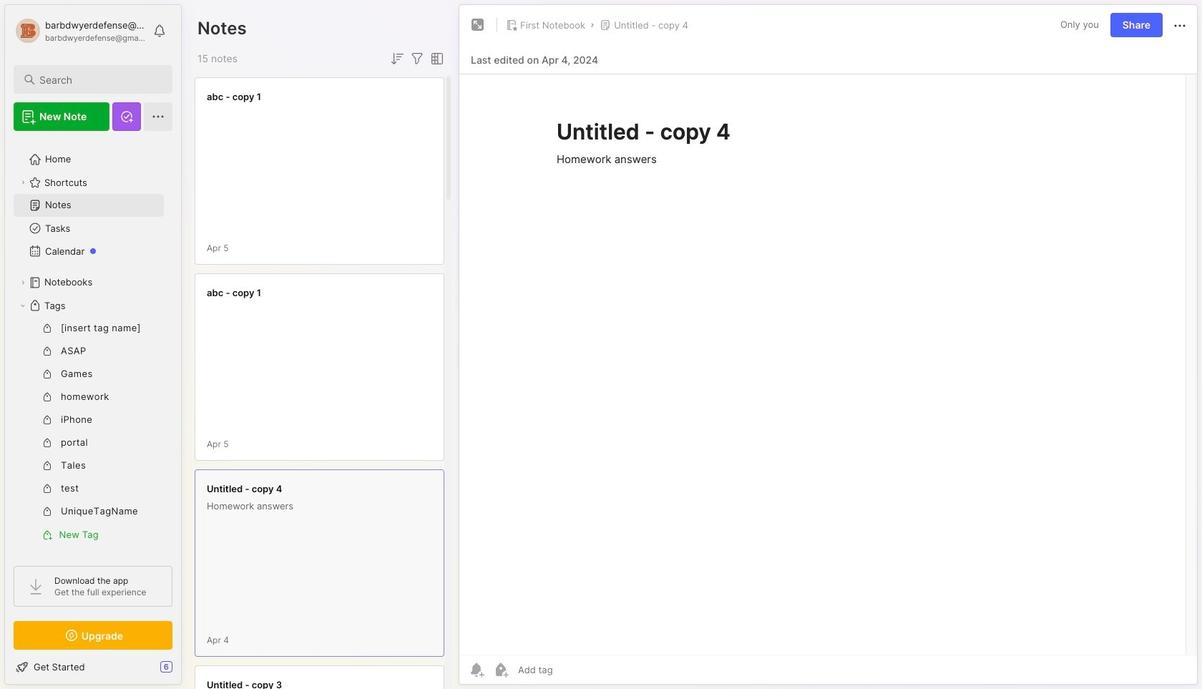 Task type: vqa. For each thing, say whether or not it's contained in the screenshot.
SORT OPTIONS 'field'
yes



Task type: locate. For each thing, give the bounding box(es) containing it.
tree
[[5, 140, 181, 623]]

expand notebooks image
[[19, 278, 27, 287]]

Note Editor text field
[[459, 74, 1197, 655]]

group
[[14, 317, 164, 546]]

main element
[[0, 0, 186, 689]]

none search field inside main element
[[39, 71, 160, 88]]

group inside "tree"
[[14, 317, 164, 546]]

Add filters field
[[409, 50, 426, 67]]

None search field
[[39, 71, 160, 88]]

Search text field
[[39, 73, 160, 87]]

add tag image
[[492, 661, 509, 678]]

Help and Learning task checklist field
[[5, 655, 181, 678]]



Task type: describe. For each thing, give the bounding box(es) containing it.
note window element
[[459, 4, 1198, 688]]

expand tags image
[[19, 301, 27, 310]]

more actions image
[[1171, 17, 1188, 34]]

tree inside main element
[[5, 140, 181, 623]]

Sort options field
[[389, 50, 406, 67]]

Add tag field
[[517, 663, 625, 676]]

View options field
[[426, 50, 446, 67]]

add filters image
[[409, 50, 426, 67]]

Account field
[[14, 16, 146, 45]]

More actions field
[[1171, 16, 1188, 34]]

add a reminder image
[[468, 661, 485, 678]]

click to collapse image
[[181, 663, 191, 680]]

expand note image
[[469, 16, 487, 34]]



